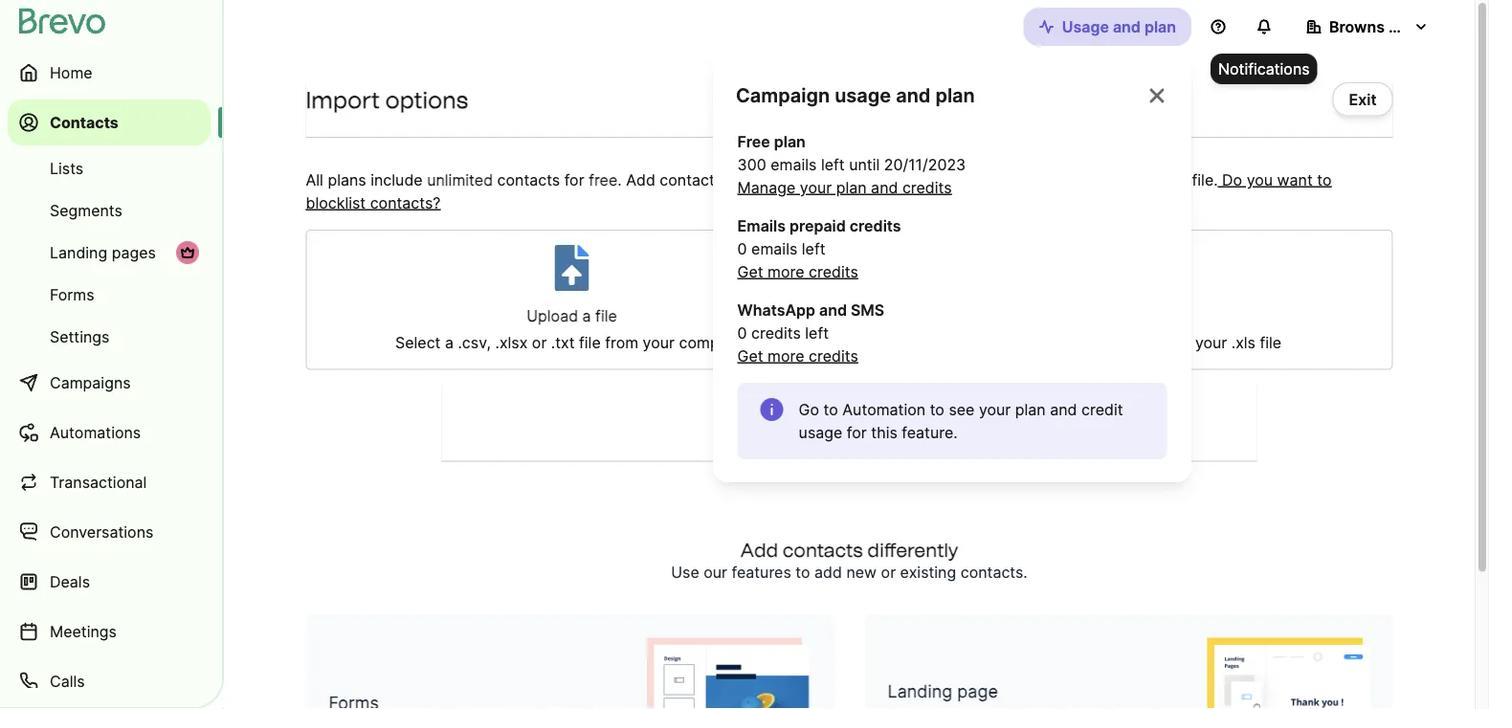 Task type: vqa. For each thing, say whether or not it's contained in the screenshot.
address for subscribe
no



Task type: describe. For each thing, give the bounding box(es) containing it.
left___rvooi image
[[180, 245, 195, 260]]

from inside upload a file select a .csv, .xlsx or .txt file from your computer
[[605, 334, 639, 352]]

get for credits
[[738, 347, 764, 365]]

meetings link
[[8, 609, 211, 655]]

contacts?
[[370, 193, 441, 212]]

and up 20/11/2023
[[896, 84, 931, 107]]

your inside go to automation to see your plan and credit usage for this feature.
[[979, 400, 1011, 419]]

uploading
[[801, 170, 872, 189]]

new
[[847, 563, 877, 582]]

forms
[[50, 285, 94, 304]]

emails inside 'free plan 300 emails left until 20/11/2023 manage your plan and credits'
[[771, 155, 817, 174]]

contacts right paste
[[1091, 334, 1154, 352]]

credits inside 'free plan 300 emails left until 20/11/2023 manage your plan and credits'
[[903, 178, 952, 197]]

and inside whatsapp and sms 0 credits left get more credits
[[820, 301, 847, 319]]

usage and plan
[[1063, 17, 1177, 36]]

a right 'uploading'
[[876, 170, 885, 189]]

notifications tooltip
[[1211, 54, 1318, 84]]

page
[[958, 681, 999, 702]]

paste
[[1046, 334, 1087, 352]]

whatsapp and sms 0 credits left get more credits
[[738, 301, 885, 365]]

segments
[[50, 201, 122, 220]]

.txt
[[551, 334, 575, 352]]

and inside button
[[1113, 17, 1141, 36]]

copy and paste contacts from your .xls file
[[973, 334, 1282, 352]]

go to automation to see your plan and credit usage for this feature.
[[799, 400, 1124, 442]]

usage and plan button
[[1024, 8, 1192, 46]]

add
[[815, 563, 843, 582]]

see
[[949, 400, 975, 419]]

0 for 0 emails left
[[738, 239, 747, 258]]

and inside go to automation to see your plan and credit usage for this feature.
[[1051, 400, 1078, 419]]

campaign
[[736, 84, 830, 107]]

do
[[1223, 170, 1243, 189]]

do you want to blocklist contacts?
[[306, 170, 1332, 212]]

existing
[[901, 563, 957, 582]]

plan inside button
[[1145, 17, 1177, 36]]

copy/pasting
[[1003, 170, 1096, 189]]

get for emails
[[738, 262, 764, 281]]

more for credits
[[768, 347, 805, 365]]

a left file.
[[1180, 170, 1188, 189]]

file right until
[[889, 170, 911, 189]]

300
[[738, 155, 767, 174]]

our
[[704, 563, 728, 582]]

include
[[371, 170, 423, 189]]

plan up 20/11/2023
[[936, 84, 976, 107]]

left inside 'free plan 300 emails left until 20/11/2023 manage your plan and credits'
[[822, 155, 845, 174]]

options
[[385, 86, 468, 113]]

landing pages
[[50, 243, 156, 262]]

20/11/2023
[[884, 155, 966, 174]]

plan inside go to automation to see your plan and credit usage for this feature.
[[1016, 400, 1046, 419]]

settings
[[50, 327, 110, 346]]

computer
[[679, 334, 749, 352]]

a right upload
[[583, 307, 591, 326]]

and inside 'free plan 300 emails left until 20/11/2023 manage your plan and credits'
[[871, 178, 899, 197]]

credits down manage your plan and credits link
[[850, 216, 902, 235]]

contacts
[[50, 113, 119, 132]]

unlimited
[[427, 170, 493, 189]]

landing for landing page
[[888, 681, 953, 702]]

free plan 300 emails left until 20/11/2023 manage your plan and credits
[[738, 132, 966, 197]]

exit link
[[1333, 82, 1394, 116]]

you
[[1247, 170, 1274, 189]]

file right .txt at top
[[579, 334, 601, 352]]

campaigns
[[50, 373, 131, 392]]

usage inside go to automation to see your plan and credit usage for this feature.
[[799, 423, 843, 442]]

browns enterprise
[[1330, 17, 1466, 36]]

browns enterprise button
[[1292, 8, 1466, 46]]

from left .xls
[[1158, 334, 1192, 352]]

your inside 'free plan 300 emails left until 20/11/2023 manage your plan and credits'
[[800, 178, 832, 197]]

in
[[727, 170, 740, 189]]

.
[[618, 170, 622, 189]]

left for and
[[806, 324, 829, 342]]

home
[[50, 63, 93, 82]]

.csv,
[[458, 334, 491, 352]]

whatsapp
[[738, 301, 816, 319]]

landing pages link
[[8, 234, 211, 272]]

deals link
[[8, 559, 211, 605]]

go
[[799, 400, 820, 419]]

credits down whatsapp
[[752, 324, 801, 342]]

file right upload
[[596, 307, 617, 326]]

free
[[738, 132, 771, 151]]

pages
[[112, 243, 156, 262]]

automations link
[[8, 410, 211, 456]]

.xls
[[1232, 334, 1256, 352]]

get more credits link for credits
[[738, 345, 859, 368]]

to up feature.
[[930, 400, 945, 419]]

import options
[[306, 86, 468, 113]]

select
[[396, 334, 441, 352]]

transactional
[[50, 473, 147, 492]]

contacts link
[[8, 100, 211, 146]]



Task type: locate. For each thing, give the bounding box(es) containing it.
manage
[[738, 178, 796, 197]]

go to automation to see your plan and credit usage for this feature. alert
[[738, 383, 1168, 460]]

campaign usage and plan
[[736, 84, 976, 107]]

differently
[[868, 539, 959, 562]]

1 get more credits link from the top
[[738, 260, 859, 283]]

1 get from the top
[[738, 262, 764, 281]]

0 vertical spatial usage
[[835, 84, 892, 107]]

your right see
[[979, 400, 1011, 419]]

to
[[1318, 170, 1332, 189], [824, 400, 839, 419], [930, 400, 945, 419], [796, 563, 811, 582]]

copy
[[973, 334, 1011, 352]]

get inside 'emails prepaid credits 0 emails left get more credits'
[[738, 262, 764, 281]]

1 vertical spatial get more credits link
[[738, 345, 859, 368]]

your left .xls
[[1196, 334, 1228, 352]]

landing left page
[[888, 681, 953, 702]]

and right copy
[[1015, 334, 1042, 352]]

or inside add contacts differently use our features to add new or existing contacts.
[[881, 563, 896, 582]]

left down whatsapp
[[806, 324, 829, 342]]

get inside whatsapp and sms 0 credits left get more credits
[[738, 347, 764, 365]]

blocklist
[[306, 193, 366, 212]]

more down whatsapp
[[768, 347, 805, 365]]

emails prepaid credits 0 emails left get more credits
[[738, 216, 902, 281]]

to right want
[[1318, 170, 1332, 189]]

more inside 'emails prepaid credits 0 emails left get more credits'
[[768, 262, 805, 281]]

until
[[849, 155, 880, 174]]

0 vertical spatial 0
[[738, 239, 747, 258]]

to left add
[[796, 563, 811, 582]]

add
[[626, 170, 656, 189], [741, 539, 779, 562]]

lists link
[[8, 149, 211, 188]]

sms
[[851, 301, 885, 319]]

or left the manually at the top of page
[[915, 170, 930, 189]]

landing for landing pages
[[50, 243, 107, 262]]

calls
[[50, 672, 85, 691]]

more
[[768, 262, 805, 281], [768, 347, 805, 365]]

plan right usage
[[1145, 17, 1177, 36]]

manage your plan and credits link
[[738, 176, 952, 199]]

0 vertical spatial left
[[822, 155, 845, 174]]

emails
[[738, 216, 786, 235]]

calls link
[[8, 659, 211, 705]]

campaign usage and plan dialog
[[713, 54, 1192, 483]]

enterprise
[[1389, 17, 1466, 36]]

1 vertical spatial 0
[[738, 324, 747, 342]]

your
[[800, 178, 832, 197], [643, 334, 675, 352], [1196, 334, 1228, 352], [979, 400, 1011, 419]]

a left .csv,
[[445, 334, 454, 352]]

more up whatsapp
[[768, 262, 805, 281]]

1 vertical spatial more
[[768, 347, 805, 365]]

credits down 20/11/2023
[[903, 178, 952, 197]]

left up manage your plan and credits link
[[822, 155, 845, 174]]

and
[[1113, 17, 1141, 36], [896, 84, 931, 107], [871, 178, 899, 197], [820, 301, 847, 319], [1015, 334, 1042, 352], [1051, 400, 1078, 419]]

0 vertical spatial for
[[565, 170, 585, 189]]

or
[[915, 170, 930, 189], [532, 334, 547, 352], [881, 563, 896, 582]]

0 vertical spatial add
[[626, 170, 656, 189]]

browns
[[1330, 17, 1385, 36]]

usage down the go
[[799, 423, 843, 442]]

for
[[565, 170, 585, 189], [847, 423, 867, 442]]

features
[[732, 563, 792, 582]]

plan right see
[[1016, 400, 1046, 419]]

manually
[[934, 170, 999, 189]]

get more credits link up whatsapp
[[738, 260, 859, 283]]

for inside go to automation to see your plan and credit usage for this feature.
[[847, 423, 867, 442]]

feature.
[[902, 423, 958, 442]]

meetings
[[50, 622, 117, 641]]

want
[[1278, 170, 1314, 189]]

your inside upload a file select a .csv, .xlsx or .txt file from your computer
[[643, 334, 675, 352]]

forms link
[[8, 276, 211, 314]]

1 vertical spatial add
[[741, 539, 779, 562]]

contacts inside add contacts differently use our features to add new or existing contacts.
[[783, 539, 863, 562]]

plan
[[1145, 17, 1177, 36], [936, 84, 976, 107], [774, 132, 806, 151], [837, 178, 867, 197], [1016, 400, 1046, 419]]

your left computer
[[643, 334, 675, 352]]

0 inside 'emails prepaid credits 0 emails left get more credits'
[[738, 239, 747, 258]]

get up whatsapp
[[738, 262, 764, 281]]

emails down emails
[[752, 239, 798, 258]]

from right .txt at top
[[605, 334, 639, 352]]

plans
[[328, 170, 366, 189]]

credits down prepaid
[[809, 262, 859, 281]]

all plans include unlimited contacts for free . add contacts in bulk by uploading a file or manually copy/pasting them from a file.
[[306, 170, 1219, 189]]

left
[[822, 155, 845, 174], [802, 239, 826, 258], [806, 324, 829, 342]]

1 horizontal spatial add
[[741, 539, 779, 562]]

left for prepaid
[[802, 239, 826, 258]]

0 vertical spatial emails
[[771, 155, 817, 174]]

0 down whatsapp
[[738, 324, 747, 342]]

0 horizontal spatial for
[[565, 170, 585, 189]]

0 vertical spatial get
[[738, 262, 764, 281]]

0 down emails
[[738, 239, 747, 258]]

2 get more credits link from the top
[[738, 345, 859, 368]]

2 get from the top
[[738, 347, 764, 365]]

get more credits link for emails
[[738, 260, 859, 283]]

automations
[[50, 423, 141, 442]]

landing page
[[888, 681, 999, 702]]

more inside whatsapp and sms 0 credits left get more credits
[[768, 347, 805, 365]]

settings link
[[8, 318, 211, 356]]

home link
[[8, 50, 211, 96]]

automation
[[843, 400, 926, 419]]

0 for 0 credits left
[[738, 324, 747, 342]]

add contacts differently use our features to add new or existing contacts.
[[671, 539, 1028, 582]]

0
[[738, 239, 747, 258], [738, 324, 747, 342]]

use
[[671, 563, 700, 582]]

by
[[779, 170, 797, 189]]

for left this
[[847, 423, 867, 442]]

free
[[589, 170, 618, 189]]

this
[[872, 423, 898, 442]]

exit
[[1350, 90, 1377, 109]]

0 horizontal spatial or
[[532, 334, 547, 352]]

contacts.
[[961, 563, 1028, 582]]

0 horizontal spatial landing
[[50, 243, 107, 262]]

and left the sms at top right
[[820, 301, 847, 319]]

2 horizontal spatial or
[[915, 170, 930, 189]]

emails inside 'emails prepaid credits 0 emails left get more credits'
[[752, 239, 798, 258]]

2 0 from the top
[[738, 324, 747, 342]]

1 horizontal spatial or
[[881, 563, 896, 582]]

a
[[876, 170, 885, 189], [1180, 170, 1188, 189], [583, 307, 591, 326], [445, 334, 454, 352]]

or inside upload a file select a .csv, .xlsx or .txt file from your computer
[[532, 334, 547, 352]]

prepaid
[[790, 216, 846, 235]]

credit
[[1082, 400, 1124, 419]]

all
[[306, 170, 324, 189]]

0 vertical spatial get more credits link
[[738, 260, 859, 283]]

.xlsx
[[496, 334, 528, 352]]

conversations link
[[8, 509, 211, 555]]

them
[[1101, 170, 1138, 189]]

credits
[[903, 178, 952, 197], [850, 216, 902, 235], [809, 262, 859, 281], [752, 324, 801, 342], [809, 347, 859, 365]]

file
[[889, 170, 911, 189], [596, 307, 617, 326], [579, 334, 601, 352], [1261, 334, 1282, 352]]

upload a file select a .csv, .xlsx or .txt file from your computer
[[396, 307, 749, 352]]

1 horizontal spatial for
[[847, 423, 867, 442]]

more for emails
[[768, 262, 805, 281]]

0 horizontal spatial add
[[626, 170, 656, 189]]

your right by
[[800, 178, 832, 197]]

deals
[[50, 573, 90, 591]]

1 more from the top
[[768, 262, 805, 281]]

to inside add contacts differently use our features to add new or existing contacts.
[[796, 563, 811, 582]]

import
[[306, 86, 380, 113]]

1 vertical spatial for
[[847, 423, 867, 442]]

segments link
[[8, 192, 211, 230]]

1 vertical spatial emails
[[752, 239, 798, 258]]

left inside whatsapp and sms 0 credits left get more credits
[[806, 324, 829, 342]]

left down prepaid
[[802, 239, 826, 258]]

1 vertical spatial landing
[[888, 681, 953, 702]]

credits down the sms at top right
[[809, 347, 859, 365]]

1 0 from the top
[[738, 239, 747, 258]]

1 vertical spatial or
[[532, 334, 547, 352]]

from right them
[[1142, 170, 1175, 189]]

campaigns link
[[8, 360, 211, 406]]

1 horizontal spatial landing
[[888, 681, 953, 702]]

and right usage
[[1113, 17, 1141, 36]]

transactional link
[[8, 460, 211, 506]]

notifications
[[1219, 59, 1310, 78]]

or left .txt at top
[[532, 334, 547, 352]]

contacts right unlimited
[[498, 170, 560, 189]]

1 vertical spatial get
[[738, 347, 764, 365]]

conversations
[[50, 523, 154, 541]]

contacts up add
[[783, 539, 863, 562]]

from
[[1142, 170, 1175, 189], [605, 334, 639, 352], [1158, 334, 1192, 352]]

2 vertical spatial left
[[806, 324, 829, 342]]

emails up manage
[[771, 155, 817, 174]]

bulk
[[744, 170, 774, 189]]

usage
[[1063, 17, 1110, 36]]

landing up forms
[[50, 243, 107, 262]]

file.
[[1193, 170, 1219, 189]]

to right the go
[[824, 400, 839, 419]]

0 vertical spatial or
[[915, 170, 930, 189]]

and down until
[[871, 178, 899, 197]]

file right .xls
[[1261, 334, 1282, 352]]

to inside do you want to blocklist contacts?
[[1318, 170, 1332, 189]]

add right .
[[626, 170, 656, 189]]

emails
[[771, 155, 817, 174], [752, 239, 798, 258]]

0 inside whatsapp and sms 0 credits left get more credits
[[738, 324, 747, 342]]

plan right 'free'
[[774, 132, 806, 151]]

lists
[[50, 159, 83, 178]]

contacts left in
[[660, 170, 723, 189]]

usage up until
[[835, 84, 892, 107]]

for left free at the left of the page
[[565, 170, 585, 189]]

get down whatsapp
[[738, 347, 764, 365]]

left inside 'emails prepaid credits 0 emails left get more credits'
[[802, 239, 826, 258]]

get more credits link down whatsapp
[[738, 345, 859, 368]]

2 vertical spatial or
[[881, 563, 896, 582]]

usage
[[835, 84, 892, 107], [799, 423, 843, 442]]

0 vertical spatial more
[[768, 262, 805, 281]]

get
[[738, 262, 764, 281], [738, 347, 764, 365]]

add inside add contacts differently use our features to add new or existing contacts.
[[741, 539, 779, 562]]

and left credit
[[1051, 400, 1078, 419]]

2 more from the top
[[768, 347, 805, 365]]

add up features
[[741, 539, 779, 562]]

1 vertical spatial usage
[[799, 423, 843, 442]]

or right new
[[881, 563, 896, 582]]

1 vertical spatial left
[[802, 239, 826, 258]]

plan down until
[[837, 178, 867, 197]]

0 vertical spatial landing
[[50, 243, 107, 262]]



